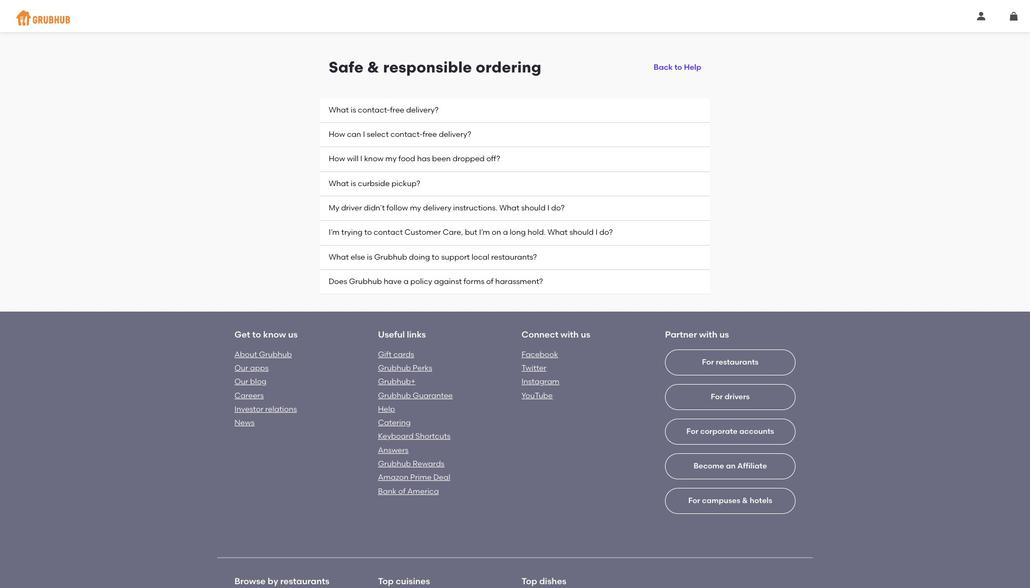 Task type: locate. For each thing, give the bounding box(es) containing it.
of right bank
[[398, 487, 406, 497]]

how will i know my food has been dropped off? link
[[320, 148, 710, 172]]

to
[[675, 63, 682, 72], [364, 228, 372, 237], [432, 253, 439, 262], [252, 330, 261, 340]]

of
[[486, 277, 494, 286], [398, 487, 406, 497]]

corporate
[[700, 427, 738, 437]]

our apps link
[[235, 364, 269, 373]]

0 horizontal spatial contact-
[[358, 105, 390, 115]]

1 vertical spatial of
[[398, 487, 406, 497]]

how can i select contact-free delivery? link
[[320, 123, 710, 148]]

1 with from the left
[[561, 330, 579, 340]]

for restaurants link
[[665, 350, 796, 479]]

free up how can i select contact-free delivery?
[[390, 105, 404, 115]]

1 vertical spatial &
[[742, 497, 748, 506]]

is
[[351, 105, 356, 115], [351, 179, 356, 188], [367, 253, 372, 262]]

for inside "for campuses & hotels" link
[[688, 497, 700, 506]]

perks
[[413, 364, 432, 373]]

0 vertical spatial contact-
[[358, 105, 390, 115]]

my for follow
[[410, 204, 421, 213]]

with for connect
[[561, 330, 579, 340]]

0 vertical spatial help
[[684, 63, 701, 72]]

is up the can
[[351, 105, 356, 115]]

should right hold.
[[570, 228, 594, 237]]

harassment?
[[495, 277, 543, 286]]

browse
[[235, 577, 266, 587]]

1 horizontal spatial free
[[423, 130, 437, 139]]

0 vertical spatial should
[[521, 204, 546, 213]]

0 horizontal spatial top
[[378, 577, 394, 587]]

0 vertical spatial delivery?
[[406, 105, 439, 115]]

what up the can
[[329, 105, 349, 115]]

1 horizontal spatial contact-
[[391, 130, 423, 139]]

free up has
[[423, 130, 437, 139]]

1 vertical spatial should
[[570, 228, 594, 237]]

how inside how will i know my food has been dropped off? link
[[329, 155, 345, 164]]

about grubhub our apps our                                     blog careers investor                                     relations news
[[235, 350, 297, 428]]

against
[[434, 277, 462, 286]]

with for partner
[[699, 330, 718, 340]]

is right else
[[367, 253, 372, 262]]

how inside how can i select contact-free delivery? link
[[329, 130, 345, 139]]

does
[[329, 277, 347, 286]]

how left will
[[329, 155, 345, 164]]

1 horizontal spatial small image
[[1010, 12, 1018, 21]]

a
[[503, 228, 508, 237], [404, 277, 409, 286]]

instructions.
[[453, 204, 498, 213]]

i'm left trying
[[329, 228, 340, 237]]

1 vertical spatial help
[[378, 405, 395, 414]]

dropped
[[453, 155, 485, 164]]

have
[[384, 277, 402, 286]]

1 horizontal spatial know
[[364, 155, 384, 164]]

relations
[[265, 405, 297, 414]]

for left drivers
[[711, 393, 723, 402]]

a right have
[[404, 277, 409, 286]]

help
[[684, 63, 701, 72], [378, 405, 395, 414]]

of right forms
[[486, 277, 494, 286]]

to right "doing"
[[432, 253, 439, 262]]

0 horizontal spatial my
[[385, 155, 397, 164]]

amazon prime deal link
[[378, 474, 450, 483]]

1 vertical spatial contact-
[[391, 130, 423, 139]]

of inside "link"
[[486, 277, 494, 286]]

get to know us
[[235, 330, 298, 340]]

delivery?
[[406, 105, 439, 115], [439, 130, 471, 139]]

is for curbside
[[351, 179, 356, 188]]

does grubhub have a policy against forms of harassment?
[[329, 277, 543, 286]]

by
[[268, 577, 278, 587]]

an
[[726, 462, 736, 471]]

& right safe
[[367, 58, 379, 76]]

0 vertical spatial of
[[486, 277, 494, 286]]

for for for campuses & hotels
[[688, 497, 700, 506]]

with
[[561, 330, 579, 340], [699, 330, 718, 340]]

do?
[[551, 204, 565, 213], [600, 228, 613, 237]]

1 vertical spatial our
[[235, 378, 248, 387]]

0 horizontal spatial a
[[404, 277, 409, 286]]

become an affiliate
[[694, 462, 767, 471]]

should inside my driver didn't follow my delivery instructions. what should i do? link
[[521, 204, 546, 213]]

0 vertical spatial how
[[329, 130, 345, 139]]

0 horizontal spatial should
[[521, 204, 546, 213]]

else
[[351, 253, 365, 262]]

help up catering link
[[378, 405, 395, 414]]

policy
[[410, 277, 432, 286]]

1 horizontal spatial &
[[742, 497, 748, 506]]

0 horizontal spatial us
[[288, 330, 298, 340]]

how left the can
[[329, 130, 345, 139]]

our
[[235, 364, 248, 373], [235, 378, 248, 387]]

what is curbside pickup?
[[329, 179, 420, 188]]

top
[[378, 577, 394, 587], [522, 577, 537, 587]]

us right connect
[[581, 330, 590, 340]]

0 horizontal spatial small image
[[977, 12, 986, 21]]

what for what is curbside pickup?
[[329, 179, 349, 188]]

to right trying
[[364, 228, 372, 237]]

for restaurants
[[702, 358, 759, 367]]

my driver didn't follow my delivery instructions. what should i do? link
[[320, 197, 710, 221]]

contact- up select
[[358, 105, 390, 115]]

for inside for restaurants link
[[702, 358, 714, 367]]

my right follow
[[410, 204, 421, 213]]

what up my
[[329, 179, 349, 188]]

0 vertical spatial is
[[351, 105, 356, 115]]

ordering
[[476, 58, 542, 76]]

1 how from the top
[[329, 130, 345, 139]]

for drivers
[[711, 393, 750, 402]]

grubhub+ link
[[378, 378, 416, 387]]

1 vertical spatial a
[[404, 277, 409, 286]]

for left campuses on the bottom right
[[688, 497, 700, 506]]

top left dishes
[[522, 577, 537, 587]]

0 horizontal spatial free
[[390, 105, 404, 115]]

about
[[235, 350, 257, 359]]

top left cuisines
[[378, 577, 394, 587]]

0 vertical spatial know
[[364, 155, 384, 164]]

grubhub up apps at bottom left
[[259, 350, 292, 359]]

with right connect
[[561, 330, 579, 340]]

2 with from the left
[[699, 330, 718, 340]]

what left else
[[329, 253, 349, 262]]

catering
[[378, 419, 411, 428]]

keyboard
[[378, 432, 414, 442]]

is left curbside
[[351, 179, 356, 188]]

didn't
[[364, 204, 385, 213]]

grubhub down 'answers' link
[[378, 460, 411, 469]]

browse by restaurants
[[235, 577, 330, 587]]

1 top from the left
[[378, 577, 394, 587]]

been
[[432, 155, 451, 164]]

1 vertical spatial delivery?
[[439, 130, 471, 139]]

1 horizontal spatial my
[[410, 204, 421, 213]]

& left hotels in the bottom of the page
[[742, 497, 748, 506]]

1 vertical spatial free
[[423, 130, 437, 139]]

for inside for drivers link
[[711, 393, 723, 402]]

0 vertical spatial restaurants
[[716, 358, 759, 367]]

a inside "link"
[[404, 277, 409, 286]]

0 vertical spatial &
[[367, 58, 379, 76]]

small image
[[977, 12, 986, 21], [1010, 12, 1018, 21]]

0 horizontal spatial help
[[378, 405, 395, 414]]

grubhub rewards link
[[378, 460, 445, 469]]

my left food
[[385, 155, 397, 164]]

1 horizontal spatial do?
[[600, 228, 613, 237]]

follow
[[387, 204, 408, 213]]

1 vertical spatial how
[[329, 155, 345, 164]]

instagram link
[[522, 378, 560, 387]]

for
[[702, 358, 714, 367], [711, 393, 723, 402], [687, 427, 699, 437], [688, 497, 700, 506]]

3 us from the left
[[720, 330, 729, 340]]

delivery? up how can i select contact-free delivery?
[[406, 105, 439, 115]]

1 horizontal spatial i'm
[[479, 228, 490, 237]]

partner with us
[[665, 330, 729, 340]]

contact- up food
[[391, 130, 423, 139]]

for for for restaurants
[[702, 358, 714, 367]]

responsible
[[383, 58, 472, 76]]

2 horizontal spatial us
[[720, 330, 729, 340]]

1 vertical spatial know
[[263, 330, 286, 340]]

0 horizontal spatial of
[[398, 487, 406, 497]]

0 horizontal spatial &
[[367, 58, 379, 76]]

off?
[[487, 155, 500, 164]]

facebook twitter instagram youtube
[[522, 350, 560, 401]]

1 horizontal spatial top
[[522, 577, 537, 587]]

1 vertical spatial do?
[[600, 228, 613, 237]]

1 vertical spatial is
[[351, 179, 356, 188]]

youtube link
[[522, 391, 553, 401]]

hotels
[[750, 497, 772, 506]]

how can i select contact-free delivery?
[[329, 130, 471, 139]]

my
[[329, 204, 339, 213]]

help inside back to help link
[[684, 63, 701, 72]]

my driver didn't follow my delivery instructions. what should i do?
[[329, 204, 565, 213]]

how for how will i know my food has been dropped off?
[[329, 155, 345, 164]]

1 horizontal spatial with
[[699, 330, 718, 340]]

on
[[492, 228, 501, 237]]

0 horizontal spatial restaurants
[[280, 577, 330, 587]]

to right the 'back'
[[675, 63, 682, 72]]

us
[[288, 330, 298, 340], [581, 330, 590, 340], [720, 330, 729, 340]]

shortcuts
[[416, 432, 451, 442]]

0 vertical spatial our
[[235, 364, 248, 373]]

restaurants up drivers
[[716, 358, 759, 367]]

curbside
[[358, 179, 390, 188]]

i
[[363, 130, 365, 139], [360, 155, 362, 164], [547, 204, 550, 213], [596, 228, 598, 237]]

0 horizontal spatial with
[[561, 330, 579, 340]]

us up for restaurants
[[720, 330, 729, 340]]

for down 'partner with us'
[[702, 358, 714, 367]]

forms
[[464, 277, 485, 286]]

0 horizontal spatial i'm
[[329, 228, 340, 237]]

should up hold.
[[521, 204, 546, 213]]

i inside i'm trying to contact customer care, but i'm on a long hold. what should i do? link
[[596, 228, 598, 237]]

gift
[[378, 350, 392, 359]]

1 horizontal spatial restaurants
[[716, 358, 759, 367]]

can
[[347, 130, 361, 139]]

help right the 'back'
[[684, 63, 701, 72]]

i inside how can i select contact-free delivery? link
[[363, 130, 365, 139]]

investor                                     relations link
[[235, 405, 297, 414]]

1 horizontal spatial help
[[684, 63, 701, 72]]

1 horizontal spatial should
[[570, 228, 594, 237]]

a right on at the left
[[503, 228, 508, 237]]

2 how from the top
[[329, 155, 345, 164]]

0 horizontal spatial know
[[263, 330, 286, 340]]

with right partner
[[699, 330, 718, 340]]

1 horizontal spatial us
[[581, 330, 590, 340]]

know up about grubhub link on the left bottom of page
[[263, 330, 286, 340]]

2 top from the left
[[522, 577, 537, 587]]

1 vertical spatial restaurants
[[280, 577, 330, 587]]

how
[[329, 130, 345, 139], [329, 155, 345, 164]]

gift cards grubhub perks grubhub+ grubhub guarantee help catering keyboard shortcuts answers grubhub rewards amazon prime deal bank of america
[[378, 350, 453, 497]]

delivery? up been
[[439, 130, 471, 139]]

us up about grubhub link on the left bottom of page
[[288, 330, 298, 340]]

0 vertical spatial a
[[503, 228, 508, 237]]

delivery
[[423, 204, 452, 213]]

our down about
[[235, 364, 248, 373]]

grubhub down else
[[349, 277, 382, 286]]

facebook
[[522, 350, 558, 359]]

guarantee
[[413, 391, 453, 401]]

what else is grubhub doing to support local restaurants? link
[[320, 246, 710, 270]]

for inside for corporate accounts link
[[687, 427, 699, 437]]

1 vertical spatial my
[[410, 204, 421, 213]]

useful
[[378, 330, 405, 340]]

1 horizontal spatial of
[[486, 277, 494, 286]]

restaurants
[[716, 358, 759, 367], [280, 577, 330, 587]]

contact
[[374, 228, 403, 237]]

our up careers link
[[235, 378, 248, 387]]

pickup?
[[392, 179, 420, 188]]

top for top dishes
[[522, 577, 537, 587]]

0 vertical spatial free
[[390, 105, 404, 115]]

i'm left on at the left
[[479, 228, 490, 237]]

top dishes
[[522, 577, 567, 587]]

2 us from the left
[[581, 330, 590, 340]]

careers link
[[235, 391, 264, 401]]

for left corporate
[[687, 427, 699, 437]]

0 vertical spatial do?
[[551, 204, 565, 213]]

restaurants right by at the bottom left of the page
[[280, 577, 330, 587]]

0 vertical spatial my
[[385, 155, 397, 164]]

know
[[364, 155, 384, 164], [263, 330, 286, 340]]

know right will
[[364, 155, 384, 164]]



Task type: vqa. For each thing, say whether or not it's contained in the screenshot.
follow
yes



Task type: describe. For each thing, give the bounding box(es) containing it.
become
[[694, 462, 724, 471]]

help inside gift cards grubhub perks grubhub+ grubhub guarantee help catering keyboard shortcuts answers grubhub rewards amazon prime deal bank of america
[[378, 405, 395, 414]]

safe
[[329, 58, 364, 76]]

grubhub down grubhub+ link
[[378, 391, 411, 401]]

1 us from the left
[[288, 330, 298, 340]]

i'm trying to contact customer care, but i'm on a long hold. what should i do?
[[329, 228, 613, 237]]

how will i know my food has been dropped off?
[[329, 155, 500, 164]]

1 our from the top
[[235, 364, 248, 373]]

should inside i'm trying to contact customer care, but i'm on a long hold. what should i do? link
[[570, 228, 594, 237]]

cuisines
[[396, 577, 430, 587]]

grubhub down gift cards link
[[378, 364, 411, 373]]

0 horizontal spatial delivery?
[[406, 105, 439, 115]]

what is contact-free delivery? link
[[320, 98, 710, 123]]

about grubhub link
[[235, 350, 292, 359]]

blog
[[250, 378, 267, 387]]

is for contact-
[[351, 105, 356, 115]]

safe & responsible ordering
[[329, 58, 542, 76]]

dishes
[[539, 577, 567, 587]]

what for what is contact-free delivery?
[[329, 105, 349, 115]]

help link
[[378, 405, 395, 414]]

customer
[[405, 228, 441, 237]]

connect
[[522, 330, 559, 340]]

how for how can i select contact-free delivery?
[[329, 130, 345, 139]]

of inside gift cards grubhub perks grubhub+ grubhub guarantee help catering keyboard shortcuts answers grubhub rewards amazon prime deal bank of america
[[398, 487, 406, 497]]

gift cards link
[[378, 350, 414, 359]]

bank
[[378, 487, 397, 497]]

does grubhub have a policy against forms of harassment? link
[[320, 270, 710, 295]]

for campuses & hotels link
[[665, 488, 796, 589]]

apps
[[250, 364, 269, 373]]

back
[[654, 63, 673, 72]]

partner
[[665, 330, 697, 340]]

1 horizontal spatial a
[[503, 228, 508, 237]]

will
[[347, 155, 359, 164]]

drivers
[[725, 393, 750, 402]]

back to help link
[[654, 58, 701, 77]]

i inside how will i know my food has been dropped off? link
[[360, 155, 362, 164]]

rewards
[[413, 460, 445, 469]]

answers
[[378, 446, 409, 455]]

0 horizontal spatial do?
[[551, 204, 565, 213]]

what else is grubhub doing to support local restaurants?
[[329, 253, 537, 262]]

grubhub logo image
[[16, 7, 70, 28]]

i'm trying to contact customer care, but i'm on a long hold. what should i do? link
[[320, 221, 710, 246]]

2 i'm from the left
[[479, 228, 490, 237]]

select
[[367, 130, 389, 139]]

to right "get"
[[252, 330, 261, 340]]

careers
[[235, 391, 264, 401]]

us for partner with us
[[720, 330, 729, 340]]

twitter link
[[522, 364, 547, 373]]

campuses
[[702, 497, 740, 506]]

what right hold.
[[548, 228, 568, 237]]

cards
[[393, 350, 414, 359]]

top for top cuisines
[[378, 577, 394, 587]]

us for connect with us
[[581, 330, 590, 340]]

investor
[[235, 405, 263, 414]]

know inside how will i know my food has been dropped off? link
[[364, 155, 384, 164]]

grubhub perks link
[[378, 364, 432, 373]]

grubhub up have
[[374, 253, 407, 262]]

local
[[472, 253, 490, 262]]

1 small image from the left
[[977, 12, 986, 21]]

prime
[[410, 474, 432, 483]]

food
[[398, 155, 415, 164]]

facebook link
[[522, 350, 558, 359]]

restaurants?
[[491, 253, 537, 262]]

for for for drivers
[[711, 393, 723, 402]]

catering link
[[378, 419, 411, 428]]

grubhub inside "link"
[[349, 277, 382, 286]]

2 small image from the left
[[1010, 12, 1018, 21]]

grubhub inside about grubhub our apps our                                     blog careers investor                                     relations news
[[259, 350, 292, 359]]

become an affiliate link
[[665, 454, 796, 583]]

accounts
[[740, 427, 774, 437]]

2 our from the top
[[235, 378, 248, 387]]

useful links
[[378, 330, 426, 340]]

our                                     blog link
[[235, 378, 267, 387]]

trying
[[341, 228, 363, 237]]

what down what is curbside pickup? link
[[499, 204, 520, 213]]

i inside my driver didn't follow my delivery instructions. what should i do? link
[[547, 204, 550, 213]]

for corporate accounts
[[687, 427, 774, 437]]

what is contact-free delivery?
[[329, 105, 439, 115]]

my for know
[[385, 155, 397, 164]]

answers link
[[378, 446, 409, 455]]

what is curbside pickup? link
[[320, 172, 710, 197]]

1 horizontal spatial delivery?
[[439, 130, 471, 139]]

news link
[[235, 419, 255, 428]]

news
[[235, 419, 255, 428]]

2 vertical spatial is
[[367, 253, 372, 262]]

for drivers link
[[665, 384, 796, 513]]

back to help
[[654, 63, 701, 72]]

links
[[407, 330, 426, 340]]

support
[[441, 253, 470, 262]]

has
[[417, 155, 430, 164]]

affiliate
[[738, 462, 767, 471]]

what for what else is grubhub doing to support local restaurants?
[[329, 253, 349, 262]]

deal
[[433, 474, 450, 483]]

for for for corporate accounts
[[687, 427, 699, 437]]

for campuses & hotels
[[688, 497, 772, 506]]

1 i'm from the left
[[329, 228, 340, 237]]

for corporate accounts link
[[665, 419, 796, 548]]

keyboard shortcuts link
[[378, 432, 451, 442]]

long
[[510, 228, 526, 237]]

america
[[408, 487, 439, 497]]

youtube
[[522, 391, 553, 401]]



